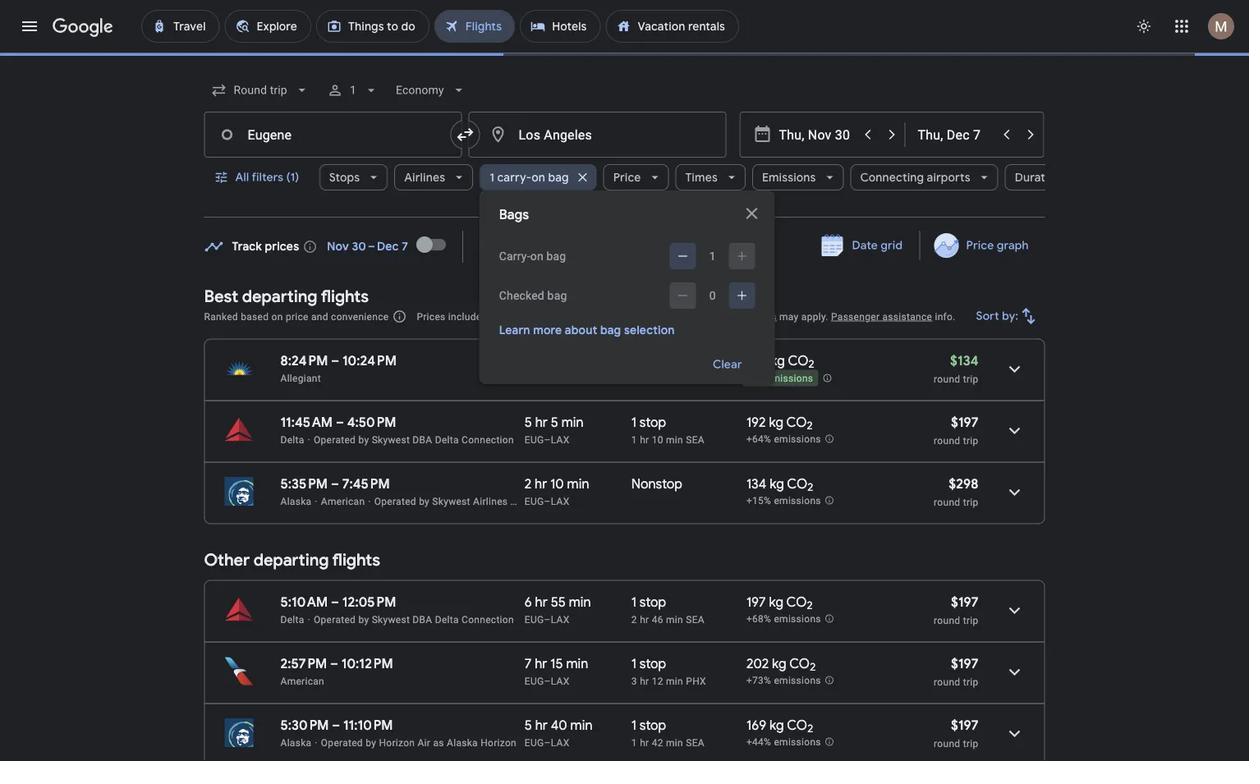 Task type: describe. For each thing, give the bounding box(es) containing it.
optional
[[636, 311, 675, 322]]

connecting airports button
[[850, 158, 998, 197]]

min inside the 1 stop 3 hr 12 min phx
[[666, 676, 683, 687]]

1 lax from the top
[[551, 372, 570, 384]]

– inside 7 hr 15 min eug – lax
[[544, 676, 551, 687]]

main content containing best departing flights
[[204, 225, 1045, 761]]

 image for 5:10 am
[[308, 614, 310, 625]]

times
[[685, 170, 717, 185]]

loading results progress bar
[[0, 53, 1249, 56]]

close dialog image
[[742, 204, 762, 223]]

charges
[[678, 311, 715, 322]]

$197 for 169
[[951, 717, 979, 734]]

emissions for 192
[[774, 434, 821, 445]]

layover (1 of 1) is a 1 hr 42 min layover at seattle-tacoma international airport in seattle. element
[[631, 736, 738, 749]]

5 hr 5 min eug – lax
[[525, 414, 584, 446]]

sort
[[976, 309, 1000, 324]]

– inside 6 hr 55 min eug – lax
[[544, 614, 551, 625]]

$197 for 202
[[951, 655, 979, 672]]

197
[[747, 594, 766, 611]]

emissions
[[762, 170, 816, 185]]

1 carry-on bag button
[[479, 158, 596, 197]]

kg for 192
[[769, 414, 784, 431]]

Departure time: 11:45 AM. text field
[[280, 414, 333, 431]]

lax for 55
[[551, 614, 570, 625]]

co for 192
[[786, 414, 807, 431]]

Departure time: 2:57 PM. text field
[[280, 655, 327, 672]]

duration
[[1014, 170, 1062, 185]]

learn more about bag selection
[[499, 323, 675, 338]]

nov 30 – dec 7
[[327, 239, 408, 254]]

price graph button
[[923, 231, 1042, 260]]

emissions down kg co 2 on the right of page
[[766, 373, 813, 385]]

bag inside main content
[[737, 311, 754, 322]]

nonstop flight. element
[[631, 476, 683, 495]]

selection
[[624, 323, 675, 338]]

for
[[583, 311, 597, 322]]

by for 4:50 pm
[[358, 434, 369, 446]]

alaska right air
[[447, 737, 478, 749]]

learn more about tracked prices image
[[302, 239, 317, 254]]

price graph
[[966, 238, 1029, 253]]

1 stop 1 hr 10 min sea
[[631, 414, 705, 446]]

134
[[747, 476, 767, 492]]

10 inside 2 hr 10 min eug – lax
[[550, 476, 564, 492]]

kg co 2
[[768, 352, 814, 371]]

passenger assistance button
[[831, 311, 932, 322]]

298 US dollars text field
[[949, 476, 979, 492]]

allegiant
[[280, 372, 321, 384]]

eug for 2 hr 10 min
[[525, 496, 544, 507]]

+64% emissions
[[747, 434, 821, 445]]

Arrival time: 12:05 PM. text field
[[342, 594, 396, 611]]

skywest
[[558, 496, 597, 507]]

min inside 1 stop 2 hr 46 min sea
[[666, 614, 683, 625]]

min inside 2 hr 10 min eug – lax
[[567, 476, 589, 492]]

main menu image
[[20, 16, 39, 36]]

lax for 5
[[551, 434, 570, 446]]

 image for 11:45 am
[[308, 434, 310, 446]]

min inside 1 stop 1 hr 10 min sea
[[666, 434, 683, 446]]

emissions button
[[752, 158, 843, 197]]

stops button
[[319, 158, 387, 197]]

stop for 7 hr 15 min
[[640, 655, 666, 672]]

apply.
[[801, 311, 829, 322]]

2:57 pm
[[280, 655, 327, 672]]

5:10 am
[[280, 594, 328, 611]]

2:57 pm – 10:12 pm american
[[280, 655, 393, 687]]

2 inside 134 kg co 2
[[808, 481, 813, 495]]

169
[[747, 717, 766, 734]]

trip for 197
[[963, 615, 979, 626]]

round for 202
[[934, 676, 960, 688]]

by for 12:05 pm
[[358, 614, 369, 625]]

1 stop flight. element for 5 hr 5 min
[[631, 414, 666, 433]]

bag right dates
[[547, 249, 566, 263]]

kg for 134
[[770, 476, 784, 492]]

phx
[[686, 676, 706, 687]]

operated by skywest dba delta connection for 4:50 pm
[[314, 434, 514, 446]]

ranked based on price and convenience
[[204, 311, 389, 322]]

+15% emissions
[[747, 495, 821, 507]]

trip for 134
[[963, 496, 979, 508]]

1 stop flight. element for 6 hr 55 min
[[631, 594, 666, 613]]

eug – lax
[[525, 372, 570, 384]]

flight details. leaves eugene airport (eug) at 5:10 am on thursday, november 30 and arrives at los angeles international airport at 12:05 pm on thursday, november 30. image
[[995, 591, 1034, 630]]

– right 5:10 am
[[331, 594, 339, 611]]

date grid
[[852, 238, 903, 253]]

based
[[241, 311, 269, 322]]

hr inside 7 hr 15 min eug – lax
[[535, 655, 547, 672]]

connecting airports
[[860, 170, 970, 185]]

-
[[747, 373, 750, 385]]

all filters (1) button
[[204, 158, 312, 197]]

trip for 169
[[963, 738, 979, 749]]

leaves eugene airport (eug) at 2:57 pm on thursday, november 30 and arrives at los angeles international airport at 10:12 pm on thursday, november 30. element
[[280, 655, 393, 672]]

trip for 192
[[963, 435, 979, 446]]

alaska down departure time: 5:30 pm. text field
[[280, 737, 312, 749]]

flight details. leaves eugene airport (eug) at 5:35 pm on thursday, november 30 and arrives at los angeles international airport at 7:45 pm on thursday, november 30. image
[[995, 473, 1034, 512]]

7 hr 15 min eug – lax
[[525, 655, 588, 687]]

+73% emissions
[[747, 675, 821, 687]]

min inside 6 hr 55 min eug – lax
[[569, 594, 591, 611]]

assistance
[[883, 311, 932, 322]]

emissions for 202
[[774, 675, 821, 687]]

airlines inside 'popup button'
[[404, 170, 445, 185]]

min inside 5 hr 40 min eug – lax
[[570, 717, 593, 734]]

10:24 pm
[[342, 352, 397, 369]]

flights for best departing flights
[[321, 286, 369, 307]]

dba for 12:05 pm
[[413, 614, 432, 625]]

Arrival time: 7:45 PM. text field
[[342, 476, 390, 492]]

+68%
[[747, 614, 771, 625]]

Arrival time: 4:50 PM. text field
[[347, 414, 396, 431]]

7:45 pm
[[342, 476, 390, 492]]

price button
[[603, 158, 669, 197]]

Departure time: 5:10 AM. text field
[[280, 594, 328, 611]]

co for 169
[[787, 717, 807, 734]]

1 eug from the top
[[525, 372, 544, 384]]

duration button
[[1005, 158, 1090, 197]]

kg for 202
[[772, 655, 787, 672]]

operated by skywest dba delta connection for 12:05 pm
[[314, 614, 514, 625]]

197 kg co 2
[[747, 594, 813, 613]]

5:35 pm
[[280, 476, 328, 492]]

Departure time: 5:35 PM. text field
[[280, 476, 328, 492]]

departing for other
[[254, 550, 329, 571]]

5 for 5
[[525, 414, 532, 431]]

hr inside 1 stop 1 hr 10 min sea
[[640, 434, 649, 446]]

$197 round trip for 202
[[934, 655, 979, 688]]

swap origin and destination. image
[[455, 125, 475, 145]]

dba for 4:50 pm
[[413, 434, 432, 446]]

– inside 8:24 pm – 10:24 pm allegiant
[[331, 352, 339, 369]]

hr inside 2 hr 10 min eug – lax
[[535, 476, 547, 492]]

– right 5:35 pm
[[331, 476, 339, 492]]

as for air
[[433, 737, 444, 749]]

(1)
[[286, 170, 299, 185]]

carry-on bag
[[499, 249, 566, 263]]

eug for 7 hr 15 min
[[525, 676, 544, 687]]

Departure text field
[[779, 113, 855, 157]]

eug for 5 hr 40 min
[[525, 737, 544, 749]]

5 hr 40 min eug – lax
[[525, 717, 593, 749]]

flight details. leaves eugene airport (eug) at 5:30 pm on thursday, november 30 and arrives at los angeles international airport at 11:10 pm on thursday, november 30. image
[[995, 714, 1034, 754]]

197 us dollars text field for 192
[[951, 414, 979, 431]]

hr inside 5 hr 40 min eug – lax
[[535, 717, 548, 734]]

– right departure time: 5:30 pm. text field
[[332, 717, 340, 734]]

flights for other departing flights
[[332, 550, 380, 571]]

197 US dollars text field
[[951, 655, 979, 672]]

15
[[550, 655, 563, 672]]

lax for 15
[[551, 676, 570, 687]]

learn more about bag selection link
[[499, 323, 675, 338]]

total duration 7 hr 15 min. element
[[525, 655, 631, 675]]

skywest for 12:05 pm
[[372, 614, 410, 625]]

operated by horizon air as alaska horizon
[[321, 737, 517, 749]]

1 stop 2 hr 46 min sea
[[631, 594, 705, 625]]

10:12 pm
[[342, 655, 393, 672]]

date
[[852, 238, 878, 253]]

40
[[551, 717, 567, 734]]

layover (1 of 1) is a 1 hr 10 min layover at seattle-tacoma international airport in seattle. element
[[631, 433, 738, 446]]

197 US dollars text field
[[951, 594, 979, 611]]

connection for 5
[[462, 434, 514, 446]]

– inside 5 hr 40 min eug – lax
[[544, 737, 551, 749]]

more
[[533, 323, 562, 338]]

min inside 1 stop 1 hr 42 min sea
[[666, 737, 683, 749]]

skywest for 7:45 pm
[[432, 496, 470, 507]]

-9% emissions
[[747, 373, 813, 385]]

1 button
[[320, 71, 386, 110]]

by:
[[1002, 309, 1019, 324]]

operated for 4:50 pm
[[314, 434, 356, 446]]

11:45 am – 4:50 pm
[[280, 414, 396, 431]]

+
[[552, 311, 558, 322]]

3
[[631, 676, 637, 687]]

track
[[232, 239, 262, 254]]

best departing flights
[[204, 286, 369, 307]]

learn
[[499, 323, 530, 338]]

layover (1 of 1) is a 3 hr 12 min layover at phoenix sky harbor international airport in phoenix. element
[[631, 675, 738, 688]]

operated for 7:45 pm
[[374, 496, 416, 507]]

trip for 202
[[963, 676, 979, 688]]

total duration 5 hr 40 min. element
[[525, 717, 631, 736]]

best
[[204, 286, 238, 307]]

checked bag
[[499, 289, 567, 302]]

hr inside 5 hr 5 min eug – lax
[[535, 414, 548, 431]]

11:10 pm
[[343, 717, 393, 734]]

emissions for 197
[[774, 614, 821, 625]]

required
[[484, 311, 522, 322]]

by for 7:45 pm
[[419, 496, 430, 507]]

leaves eugene airport (eug) at 11:45 am on thursday, november 30 and arrives at los angeles international airport at 4:50 pm on thursday, november 30. element
[[280, 414, 396, 431]]



Task type: locate. For each thing, give the bounding box(es) containing it.
bag inside popup button
[[548, 170, 568, 185]]

$197 round trip up $298 'text box'
[[934, 414, 979, 446]]

1 197 us dollars text field from the top
[[951, 414, 979, 431]]

7 inside 7 hr 15 min eug – lax
[[525, 655, 532, 672]]

flights
[[321, 286, 369, 307], [332, 550, 380, 571]]

min right 40
[[570, 717, 593, 734]]

connection left 6 hr 55 min eug – lax at the bottom left of the page
[[462, 614, 514, 625]]

hr left 42
[[640, 737, 649, 749]]

4 1 stop flight. element from the top
[[631, 717, 666, 736]]

3 eug from the top
[[525, 496, 544, 507]]

9%
[[750, 373, 764, 385]]

round down the "$134" at the right top of page
[[934, 373, 960, 385]]

co inside kg co 2
[[788, 352, 809, 369]]

price for price
[[613, 170, 641, 185]]

– left 4:50 pm
[[336, 414, 344, 431]]

co for 197
[[787, 594, 807, 611]]

leaves eugene airport (eug) at 5:10 am on thursday, november 30 and arrives at los angeles international airport at 12:05 pm on thursday, november 30. element
[[280, 594, 396, 611]]

and right price
[[311, 311, 328, 322]]

4 eug from the top
[[525, 614, 544, 625]]

total duration 2 hr 10 min. element
[[525, 476, 631, 495]]

as right air
[[433, 737, 444, 749]]

change appearance image
[[1124, 7, 1164, 46]]

co
[[788, 352, 809, 369], [786, 414, 807, 431], [787, 476, 808, 492], [787, 594, 807, 611], [789, 655, 810, 672], [787, 717, 807, 734]]

$197 for 192
[[951, 414, 979, 431]]

2 lax from the top
[[551, 434, 570, 446]]

0 horizontal spatial and
[[311, 311, 328, 322]]

total duration 5 hr 5 min. element
[[525, 414, 631, 433]]

6
[[525, 594, 532, 611]]

2 1 stop flight. element from the top
[[631, 594, 666, 613]]

hr inside the 1 stop 3 hr 12 min phx
[[640, 676, 649, 687]]

0 vertical spatial dba
[[413, 434, 432, 446]]

on inside popup button
[[531, 170, 545, 185]]

1 vertical spatial price
[[966, 238, 994, 253]]

2 trip from the top
[[963, 435, 979, 446]]

1 stop flight. element for 5 hr 40 min
[[631, 717, 666, 736]]

$197 round trip left flight details. leaves eugene airport (eug) at 5:30 pm on thursday, november 30 and arrives at los angeles international airport at 11:10 pm on thursday, november 30. 'image'
[[934, 717, 979, 749]]

as for airlines
[[510, 496, 521, 507]]

emissions for 169
[[774, 737, 821, 748]]

11:45 am
[[280, 414, 333, 431]]

0 vertical spatial price
[[613, 170, 641, 185]]

5:30 pm
[[280, 717, 329, 734]]

3 $197 round trip from the top
[[934, 655, 979, 688]]

sea inside 1 stop 1 hr 10 min sea
[[686, 434, 705, 446]]

flights up 12:05 pm text field
[[332, 550, 380, 571]]

1 carry-on bag
[[489, 170, 568, 185]]

emissions down 197 kg co 2
[[774, 614, 821, 625]]

2 inside 197 kg co 2
[[807, 599, 813, 613]]

round inside $134 round trip
[[934, 373, 960, 385]]

6 eug from the top
[[525, 737, 544, 749]]

price inside "popup button"
[[613, 170, 641, 185]]

and right charges
[[717, 311, 734, 322]]

2  image from the top
[[308, 614, 310, 625]]

operated down the 7:45 pm
[[374, 496, 416, 507]]

134 US dollars text field
[[950, 352, 979, 369]]

on up checked bag
[[530, 249, 544, 263]]

on inside main content
[[271, 311, 283, 322]]

2 up operated by skywest airlines as alaska skywest
[[525, 476, 532, 492]]

1 sea from the top
[[686, 434, 705, 446]]

1 vertical spatial operated by skywest dba delta connection
[[314, 614, 514, 625]]

2 and from the left
[[717, 311, 734, 322]]

trip left flight details. leaves eugene airport (eug) at 5:30 pm on thursday, november 30 and arrives at los angeles international airport at 11:10 pm on thursday, november 30. 'image'
[[963, 738, 979, 749]]

2 up the +68% emissions
[[807, 599, 813, 613]]

6 trip from the top
[[963, 738, 979, 749]]

1 horizontal spatial fees
[[757, 311, 777, 322]]

stop up 12
[[640, 655, 666, 672]]

1 connection from the top
[[462, 434, 514, 446]]

2 round from the top
[[934, 435, 960, 446]]

2 inside 2 hr 10 min eug – lax
[[525, 476, 532, 492]]

197 US dollars text field
[[951, 414, 979, 431], [951, 717, 979, 734]]

any dates
[[480, 239, 535, 254]]

other departing flights
[[204, 550, 380, 571]]

3 sea from the top
[[686, 737, 705, 749]]

all
[[235, 170, 249, 185]]

lax down 15 on the bottom left of page
[[551, 676, 570, 687]]

2 up +44% emissions
[[807, 722, 813, 736]]

2 hr 10 min eug – lax
[[525, 476, 589, 507]]

eug inside 5 hr 5 min eug – lax
[[525, 434, 544, 446]]

kg
[[771, 352, 785, 369], [769, 414, 784, 431], [770, 476, 784, 492], [769, 594, 784, 611], [772, 655, 787, 672], [770, 717, 784, 734]]

2 up +64% emissions in the right of the page
[[807, 419, 813, 433]]

1 horizontal spatial as
[[510, 496, 521, 507]]

30 – dec
[[352, 239, 399, 254]]

hr left 15 on the bottom left of page
[[535, 655, 547, 672]]

1 vertical spatial as
[[433, 737, 444, 749]]

lax for 10
[[551, 496, 570, 507]]

1 operated by skywest dba delta connection from the top
[[314, 434, 514, 446]]

co for 202
[[789, 655, 810, 672]]

– down 55
[[544, 614, 551, 625]]

find the best price region
[[204, 225, 1045, 274]]

eug down total duration 5 hr 40 min. element
[[525, 737, 544, 749]]

1 horizontal spatial price
[[966, 238, 994, 253]]

american inside 2:57 pm – 10:12 pm american
[[280, 676, 324, 687]]

operated by skywest dba delta connection down 4:50 pm
[[314, 434, 514, 446]]

eug for 6 hr 55 min
[[525, 614, 544, 625]]

co for 134
[[787, 476, 808, 492]]

$134
[[950, 352, 979, 369]]

dates
[[504, 239, 535, 254]]

4 trip from the top
[[963, 615, 979, 626]]

hr up nonstop
[[640, 434, 649, 446]]

– inside 2:57 pm – 10:12 pm american
[[330, 655, 338, 672]]

–
[[331, 352, 339, 369], [544, 372, 551, 384], [336, 414, 344, 431], [544, 434, 551, 446], [331, 476, 339, 492], [544, 496, 551, 507], [331, 594, 339, 611], [544, 614, 551, 625], [330, 655, 338, 672], [544, 676, 551, 687], [332, 717, 340, 734], [544, 737, 551, 749]]

None text field
[[469, 112, 726, 158]]

horizon left air
[[379, 737, 415, 749]]

1 stop 3 hr 12 min phx
[[631, 655, 706, 687]]

departing for best
[[242, 286, 317, 307]]

bags
[[499, 207, 529, 223]]

– left skywest on the bottom of page
[[544, 496, 551, 507]]

sea inside 1 stop 1 hr 42 min sea
[[686, 737, 705, 749]]

3 trip from the top
[[963, 496, 979, 508]]

134 kg co 2
[[747, 476, 813, 495]]

trip down $298
[[963, 496, 979, 508]]

5:10 am – 12:05 pm
[[280, 594, 396, 611]]

2 inside 192 kg co 2
[[807, 419, 813, 433]]

trip down the "$134" at the right top of page
[[963, 373, 979, 385]]

6 hr 55 min eug – lax
[[525, 594, 591, 625]]

stop inside the 1 stop 3 hr 12 min phx
[[640, 655, 666, 672]]

round for 134
[[934, 496, 960, 508]]

1 vertical spatial skywest
[[432, 496, 470, 507]]

stop for 6 hr 55 min
[[640, 594, 666, 611]]

2
[[809, 357, 814, 371], [807, 419, 813, 433], [525, 476, 532, 492], [808, 481, 813, 495], [807, 599, 813, 613], [631, 614, 637, 625], [810, 661, 816, 674], [807, 722, 813, 736]]

5 trip from the top
[[963, 676, 979, 688]]

kg inside 192 kg co 2
[[769, 414, 784, 431]]

eug inside 6 hr 55 min eug – lax
[[525, 614, 544, 625]]

0 vertical spatial  image
[[308, 434, 310, 446]]

5 inside 5 hr 40 min eug – lax
[[525, 717, 532, 734]]

0 vertical spatial 7
[[402, 239, 408, 254]]

$197 left 'flight details. leaves eugene airport (eug) at 5:10 am on thursday, november 30 and arrives at los angeles international airport at 12:05 pm on thursday, november 30.' icon
[[951, 594, 979, 611]]

round down $197 text field
[[934, 676, 960, 688]]

$197 round trip for 192
[[934, 414, 979, 446]]

sea for 169
[[686, 737, 705, 749]]

min inside 5 hr 5 min eug – lax
[[562, 414, 584, 431]]

round left flight details. leaves eugene airport (eug) at 5:30 pm on thursday, november 30 and arrives at los angeles international airport at 11:10 pm on thursday, november 30. 'image'
[[934, 738, 960, 749]]

Departure time: 5:30 PM. text field
[[280, 717, 329, 734]]

0 horizontal spatial 10
[[550, 476, 564, 492]]

stop inside 1 stop 1 hr 10 min sea
[[640, 414, 666, 431]]

1 stop flight. element up 42
[[631, 717, 666, 736]]

min up nonstop
[[666, 434, 683, 446]]

$197
[[951, 414, 979, 431], [951, 594, 979, 611], [951, 655, 979, 672], [951, 717, 979, 734]]

10 inside 1 stop 1 hr 10 min sea
[[652, 434, 663, 446]]

7 inside find the best price region
[[402, 239, 408, 254]]

filters
[[252, 170, 283, 185]]

stop for 5 hr 40 min
[[640, 717, 666, 734]]

+44%
[[747, 737, 771, 748]]

co up +44% emissions
[[787, 717, 807, 734]]

1 inside the 1 stop 3 hr 12 min phx
[[631, 655, 637, 672]]

operated down "5:30 pm – 11:10 pm"
[[321, 737, 363, 749]]

1 stop flight. element
[[631, 414, 666, 433], [631, 594, 666, 613], [631, 655, 666, 675], [631, 717, 666, 736]]

kg for 169
[[770, 717, 784, 734]]

Arrival time: 10:12 PM. text field
[[342, 655, 393, 672]]

emissions for 134
[[774, 495, 821, 507]]

2 vertical spatial sea
[[686, 737, 705, 749]]

kg inside 169 kg co 2
[[770, 717, 784, 734]]

may
[[779, 311, 799, 322]]

1 1 stop flight. element from the top
[[631, 414, 666, 433]]

None search field
[[204, 71, 1090, 384]]

stops
[[329, 170, 359, 185]]

airports
[[927, 170, 970, 185]]

connection up operated by skywest airlines as alaska skywest
[[462, 434, 514, 446]]

55
[[551, 594, 566, 611]]

202 kg co 2
[[747, 655, 816, 674]]

 image down 11:45 am
[[308, 434, 310, 446]]

3 1 stop flight. element from the top
[[631, 655, 666, 675]]

2 dba from the top
[[413, 614, 432, 625]]

2 $197 round trip from the top
[[934, 594, 979, 626]]

operated down leaves eugene airport (eug) at 5:10 am on thursday, november 30 and arrives at los angeles international airport at 12:05 pm on thursday, november 30. element
[[314, 614, 356, 625]]

Arrival time: 11:10 PM. text field
[[343, 717, 393, 734]]

trip
[[963, 373, 979, 385], [963, 435, 979, 446], [963, 496, 979, 508], [963, 615, 979, 626], [963, 676, 979, 688], [963, 738, 979, 749]]

lax down total duration 2 hr 10 min. element
[[551, 496, 570, 507]]

round for 197
[[934, 615, 960, 626]]

lax inside 7 hr 15 min eug – lax
[[551, 676, 570, 687]]

sort by:
[[976, 309, 1019, 324]]

1 vertical spatial  image
[[308, 614, 310, 625]]

$197 round trip left flight details. leaves eugene airport (eug) at 2:57 pm on thursday, november 30 and arrives at los angeles international airport at 10:12 pm on thursday, november 30. image
[[934, 655, 979, 688]]

0 vertical spatial airlines
[[404, 170, 445, 185]]

price
[[613, 170, 641, 185], [966, 238, 994, 253]]

kg up +73% emissions
[[772, 655, 787, 672]]

leaves eugene airport (eug) at 5:30 pm on thursday, november 30 and arrives at los angeles international airport at 11:10 pm on thursday, november 30. element
[[280, 717, 393, 734]]

5 for 40
[[525, 717, 532, 734]]

track prices
[[232, 239, 299, 254]]

lax inside 6 hr 55 min eug – lax
[[551, 614, 570, 625]]

eug
[[525, 372, 544, 384], [525, 434, 544, 446], [525, 496, 544, 507], [525, 614, 544, 625], [525, 676, 544, 687], [525, 737, 544, 749]]

5
[[525, 414, 532, 431], [551, 414, 558, 431], [525, 717, 532, 734]]

airlines left 2 hr 10 min eug – lax
[[473, 496, 508, 507]]

1 vertical spatial dba
[[413, 614, 432, 625]]

4 lax from the top
[[551, 614, 570, 625]]

eug left skywest on the bottom of page
[[525, 496, 544, 507]]

$197 round trip up $197 text field
[[934, 594, 979, 626]]

main content
[[204, 225, 1045, 761]]

sea inside 1 stop 2 hr 46 min sea
[[686, 614, 705, 625]]

kg inside 202 kg co 2
[[772, 655, 787, 672]]

stop for 5 hr 5 min
[[640, 414, 666, 431]]

1 vertical spatial departing
[[254, 550, 329, 571]]

stop inside 1 stop 1 hr 42 min sea
[[640, 717, 666, 734]]

eug inside 7 hr 15 min eug – lax
[[525, 676, 544, 687]]

1 vertical spatial 197 us dollars text field
[[951, 717, 979, 734]]

stop up the 46 at the right of the page
[[640, 594, 666, 611]]

hr inside 6 hr 55 min eug – lax
[[535, 594, 548, 611]]

1 $197 from the top
[[951, 414, 979, 431]]

co inside 192 kg co 2
[[786, 414, 807, 431]]

hr left 40
[[535, 717, 548, 734]]

4 stop from the top
[[640, 717, 666, 734]]

flight details. leaves eugene airport (eug) at 2:57 pm on thursday, november 30 and arrives at los angeles international airport at 10:12 pm on thursday, november 30. image
[[995, 653, 1034, 692]]

2 eug from the top
[[525, 434, 544, 446]]

lax for 40
[[551, 737, 570, 749]]

2 vertical spatial on
[[271, 311, 283, 322]]

4 $197 from the top
[[951, 717, 979, 734]]

1 vertical spatial airlines
[[473, 496, 508, 507]]

price inside button
[[966, 238, 994, 253]]

3 $197 from the top
[[951, 655, 979, 672]]

$134 round trip
[[934, 352, 979, 385]]

lax inside 5 hr 5 min eug – lax
[[551, 434, 570, 446]]

Departure time: 8:24 PM. text field
[[280, 352, 328, 369]]

co up -9% emissions
[[788, 352, 809, 369]]

lax inside 2 hr 10 min eug – lax
[[551, 496, 570, 507]]

min right 42
[[666, 737, 683, 749]]

sort by: button
[[970, 297, 1045, 336]]

1 fees from the left
[[561, 311, 581, 322]]

0 vertical spatial 10
[[652, 434, 663, 446]]

kg for 197
[[769, 594, 784, 611]]

2 connection from the top
[[462, 614, 514, 625]]

+15%
[[747, 495, 771, 507]]

0 horizontal spatial as
[[433, 737, 444, 749]]

$197 left flight details. leaves eugene airport (eug) at 5:30 pm on thursday, november 30 and arrives at los angeles international airport at 11:10 pm on thursday, november 30. 'image'
[[951, 717, 979, 734]]

1  image from the top
[[308, 434, 310, 446]]

2 up -9% emissions
[[809, 357, 814, 371]]

checked
[[499, 289, 544, 302]]

2 operated by skywest dba delta connection from the top
[[314, 614, 514, 625]]

eug for 5 hr 5 min
[[525, 434, 544, 446]]

trip up $298
[[963, 435, 979, 446]]

bag up +
[[547, 289, 567, 302]]

5 lax from the top
[[551, 676, 570, 687]]

1 horizon from the left
[[379, 737, 415, 749]]

None field
[[204, 76, 317, 105], [389, 76, 474, 105], [204, 76, 317, 105], [389, 76, 474, 105]]

1 vertical spatial on
[[530, 249, 544, 263]]

0 vertical spatial on
[[531, 170, 545, 185]]

1 horizontal spatial airlines
[[473, 496, 508, 507]]

2 $197 from the top
[[951, 594, 979, 611]]

0 horizontal spatial 7
[[402, 239, 408, 254]]

3 stop from the top
[[640, 655, 666, 672]]

sea
[[686, 434, 705, 446], [686, 614, 705, 625], [686, 737, 705, 749]]

skywest
[[372, 434, 410, 446], [432, 496, 470, 507], [372, 614, 410, 625]]

0 vertical spatial american
[[321, 496, 365, 507]]

alaska down departure time: 5:35 pm. text box
[[280, 496, 312, 507]]

1 horizontal spatial and
[[717, 311, 734, 322]]

0 horizontal spatial airlines
[[404, 170, 445, 185]]

1 vertical spatial 10
[[550, 476, 564, 492]]

2 fees from the left
[[757, 311, 777, 322]]

dba
[[413, 434, 432, 446], [413, 614, 432, 625]]

0 horizontal spatial price
[[613, 170, 641, 185]]

4 round from the top
[[934, 615, 960, 626]]

7
[[402, 239, 408, 254], [525, 655, 532, 672]]

8:24 pm
[[280, 352, 328, 369]]

none search field containing bags
[[204, 71, 1090, 384]]

1 $197 round trip from the top
[[934, 414, 979, 446]]

on up dates
[[531, 170, 545, 185]]

round down $197 text box
[[934, 615, 960, 626]]

+73%
[[747, 675, 771, 687]]

1 stop flight. element up 12
[[631, 655, 666, 675]]

$197 round trip for 169
[[934, 717, 979, 749]]

prices
[[265, 239, 299, 254]]

kg inside 197 kg co 2
[[769, 594, 784, 611]]

round for 169
[[934, 738, 960, 749]]

$197 round trip for 197
[[934, 594, 979, 626]]

Return text field
[[918, 113, 993, 157]]

169 kg co 2
[[747, 717, 813, 736]]

connection for 6
[[462, 614, 514, 625]]

carry-
[[499, 249, 530, 263]]

any
[[480, 239, 501, 254]]

2 inside 1 stop 2 hr 46 min sea
[[631, 614, 637, 625]]

0 vertical spatial as
[[510, 496, 521, 507]]

197 us dollars text field for 169
[[951, 717, 979, 734]]

round
[[934, 373, 960, 385], [934, 435, 960, 446], [934, 496, 960, 508], [934, 615, 960, 626], [934, 676, 960, 688], [934, 738, 960, 749]]

0 horizontal spatial fees
[[561, 311, 581, 322]]

1 dba from the top
[[413, 434, 432, 446]]

Arrival time: 10:24 PM. text field
[[342, 352, 397, 369]]

+68% emissions
[[747, 614, 821, 625]]

– inside 2 hr 10 min eug – lax
[[544, 496, 551, 507]]

0 vertical spatial operated by skywest dba delta connection
[[314, 434, 514, 446]]

taxes
[[525, 311, 550, 322]]

co inside 169 kg co 2
[[787, 717, 807, 734]]

price for price graph
[[966, 238, 994, 253]]

6 lax from the top
[[551, 737, 570, 749]]

emissions down 192 kg co 2
[[774, 434, 821, 445]]

eug down 6
[[525, 614, 544, 625]]

connecting
[[860, 170, 924, 185]]

total duration 6 hr 55 min. element
[[525, 594, 631, 613]]

5 eug from the top
[[525, 676, 544, 687]]

min right 15 on the bottom left of page
[[566, 655, 588, 672]]

connection
[[462, 434, 514, 446], [462, 614, 514, 625]]

0 horizontal spatial horizon
[[379, 737, 415, 749]]

– down total duration 5 hr 5 min. element
[[544, 434, 551, 446]]

– inside 5 hr 5 min eug – lax
[[544, 434, 551, 446]]

1 horizontal spatial horizon
[[481, 737, 517, 749]]

0 vertical spatial departing
[[242, 286, 317, 307]]

min down eug – lax
[[562, 414, 584, 431]]

None text field
[[204, 112, 462, 158]]

0 vertical spatial skywest
[[372, 434, 410, 446]]

leaves eugene airport (eug) at 5:35 pm on thursday, november 30 and arrives at los angeles international airport at 7:45 pm on thursday, november 30. element
[[280, 476, 390, 492]]

eug down more
[[525, 372, 544, 384]]

airlines button
[[394, 158, 473, 197]]

4 $197 round trip from the top
[[934, 717, 979, 749]]

fees right +
[[561, 311, 581, 322]]

clear button
[[693, 345, 762, 384]]

co up +73% emissions
[[789, 655, 810, 672]]

hr inside 1 stop 1 hr 42 min sea
[[640, 737, 649, 749]]

1 round from the top
[[934, 373, 960, 385]]

eug down total duration 5 hr 5 min. element
[[525, 434, 544, 446]]

46
[[652, 614, 663, 625]]

lax inside 5 hr 40 min eug – lax
[[551, 737, 570, 749]]

prices
[[417, 311, 446, 322]]

192 kg co 2
[[747, 414, 813, 433]]

on for 1 carry-on bag
[[531, 170, 545, 185]]

1 horizontal spatial 7
[[525, 655, 532, 672]]

197 us dollars text field left flight details. leaves eugene airport (eug) at 11:45 am on thursday, november 30 and arrives at los angeles international airport at 4:50 pm on thursday, november 30. icon
[[951, 414, 979, 431]]

5:30 pm – 11:10 pm
[[280, 717, 393, 734]]

0 vertical spatial flights
[[321, 286, 369, 307]]

eug inside 2 hr 10 min eug – lax
[[525, 496, 544, 507]]

2 left the 46 at the right of the page
[[631, 614, 637, 625]]

2 197 us dollars text field from the top
[[951, 717, 979, 734]]

flight details. leaves eugene airport (eug) at 11:45 am on thursday, november 30 and arrives at los angeles international airport at 4:50 pm on thursday, november 30. image
[[995, 411, 1034, 451]]

flight details. leaves eugene airport (eug) at 8:24 pm on thursday, november 30 and arrives at los angeles international airport at 10:24 pm on thursday, november 30. image
[[995, 349, 1034, 389]]

0 vertical spatial connection
[[462, 434, 514, 446]]

kg inside kg co 2
[[771, 352, 785, 369]]

192
[[747, 414, 766, 431]]

american down 2:57 pm
[[280, 676, 324, 687]]

lax down total duration 5 hr 5 min. element
[[551, 434, 570, 446]]

7 left 15 on the bottom left of page
[[525, 655, 532, 672]]

2 sea from the top
[[686, 614, 705, 625]]

operated by skywest airlines as alaska skywest
[[374, 496, 597, 507]]

2 inside 169 kg co 2
[[807, 722, 813, 736]]

min right the 46 at the right of the page
[[666, 614, 683, 625]]

3 lax from the top
[[551, 496, 570, 507]]

bag
[[548, 170, 568, 185], [547, 249, 566, 263], [547, 289, 567, 302], [737, 311, 754, 322], [600, 323, 621, 338]]

lax down 40
[[551, 737, 570, 749]]

2 inside kg co 2
[[809, 357, 814, 371]]

– down more
[[544, 372, 551, 384]]

1 vertical spatial flights
[[332, 550, 380, 571]]

3 round from the top
[[934, 496, 960, 508]]

trip down $197 text box
[[963, 615, 979, 626]]

0 vertical spatial 197 us dollars text field
[[951, 414, 979, 431]]

6 round from the top
[[934, 738, 960, 749]]

min up skywest on the bottom of page
[[567, 476, 589, 492]]

1 trip from the top
[[963, 373, 979, 385]]

2 vertical spatial skywest
[[372, 614, 410, 625]]

hr inside 1 stop 2 hr 46 min sea
[[640, 614, 649, 625]]

price up find the best price region
[[613, 170, 641, 185]]

197 us dollars text field left flight details. leaves eugene airport (eug) at 5:30 pm on thursday, november 30 and arrives at los angeles international airport at 11:10 pm on thursday, november 30. 'image'
[[951, 717, 979, 734]]

layover (1 of 1) is a 2 hr 46 min layover at seattle-tacoma international airport in seattle. element
[[631, 613, 738, 626]]

– down 15 on the bottom left of page
[[544, 676, 551, 687]]

5 round from the top
[[934, 676, 960, 688]]

alaska left skywest on the bottom of page
[[524, 496, 555, 507]]

stop inside 1 stop 2 hr 46 min sea
[[640, 594, 666, 611]]

0
[[709, 289, 716, 302]]

learn more about ranking image
[[392, 309, 407, 324]]

kg inside 134 kg co 2
[[770, 476, 784, 492]]

operated for 12:05 pm
[[314, 614, 356, 625]]

min
[[562, 414, 584, 431], [666, 434, 683, 446], [567, 476, 589, 492], [569, 594, 591, 611], [666, 614, 683, 625], [566, 655, 588, 672], [666, 676, 683, 687], [570, 717, 593, 734], [666, 737, 683, 749]]

skywest for 4:50 pm
[[372, 434, 410, 446]]

2 horizon from the left
[[481, 737, 517, 749]]

1 vertical spatial 7
[[525, 655, 532, 672]]

airlines right stops popup button
[[404, 170, 445, 185]]

times button
[[675, 158, 745, 197]]

 image
[[308, 434, 310, 446], [308, 614, 310, 625]]

trip inside $298 round trip
[[963, 496, 979, 508]]

round inside $298 round trip
[[934, 496, 960, 508]]

co inside 134 kg co 2
[[787, 476, 808, 492]]

on for ranked based on price and convenience
[[271, 311, 283, 322]]

 image down 5:10 am "text box"
[[308, 614, 310, 625]]

1 inside 1 stop 2 hr 46 min sea
[[631, 594, 637, 611]]

$298 round trip
[[934, 476, 979, 508]]

hr down 5 hr 5 min eug – lax
[[535, 476, 547, 492]]

12:05 pm
[[342, 594, 396, 611]]

as left 2 hr 10 min eug – lax
[[510, 496, 521, 507]]

on left price
[[271, 311, 283, 322]]

sea for 197
[[686, 614, 705, 625]]

co up the +68% emissions
[[787, 594, 807, 611]]

hr
[[535, 414, 548, 431], [640, 434, 649, 446], [535, 476, 547, 492], [535, 594, 548, 611], [640, 614, 649, 625], [535, 655, 547, 672], [640, 676, 649, 687], [535, 717, 548, 734], [640, 737, 649, 749]]

sea for 192
[[686, 434, 705, 446]]

date grid button
[[810, 231, 916, 260]]

american down 5:35 pm – 7:45 pm
[[321, 496, 365, 507]]

1 vertical spatial connection
[[462, 614, 514, 625]]

2 stop from the top
[[640, 594, 666, 611]]

bag down adult.
[[600, 323, 621, 338]]

kg up the +68% emissions
[[769, 594, 784, 611]]

$197 for 197
[[951, 594, 979, 611]]

min inside 7 hr 15 min eug – lax
[[566, 655, 588, 672]]

co inside 197 kg co 2
[[787, 594, 807, 611]]

0 vertical spatial sea
[[686, 434, 705, 446]]

1 stop from the top
[[640, 414, 666, 431]]

leaves eugene airport (eug) at 8:24 pm on thursday, november 30 and arrives at los angeles international airport at 10:24 pm on thursday, november 30. element
[[280, 352, 397, 369]]

1 stop flight. element for 7 hr 15 min
[[631, 655, 666, 675]]

flights up convenience
[[321, 286, 369, 307]]

2 inside 202 kg co 2
[[810, 661, 816, 674]]

1 vertical spatial sea
[[686, 614, 705, 625]]

co up +15% emissions
[[787, 476, 808, 492]]

co inside 202 kg co 2
[[789, 655, 810, 672]]

hr down eug – lax
[[535, 414, 548, 431]]

passenger
[[831, 311, 880, 322]]

1 horizontal spatial 10
[[652, 434, 663, 446]]

trip inside $134 round trip
[[963, 373, 979, 385]]

round for 192
[[934, 435, 960, 446]]

1 vertical spatial american
[[280, 676, 324, 687]]

1 and from the left
[[311, 311, 328, 322]]

convenience
[[331, 311, 389, 322]]

airlines inside main content
[[473, 496, 508, 507]]

– down total duration 5 hr 40 min. element
[[544, 737, 551, 749]]

eug inside 5 hr 40 min eug – lax
[[525, 737, 544, 749]]

include
[[448, 311, 482, 322]]

1 stop flight. element up nonstop
[[631, 414, 666, 433]]

kg up +44% emissions
[[770, 717, 784, 734]]



Task type: vqa. For each thing, say whether or not it's contained in the screenshot.
prices
yes



